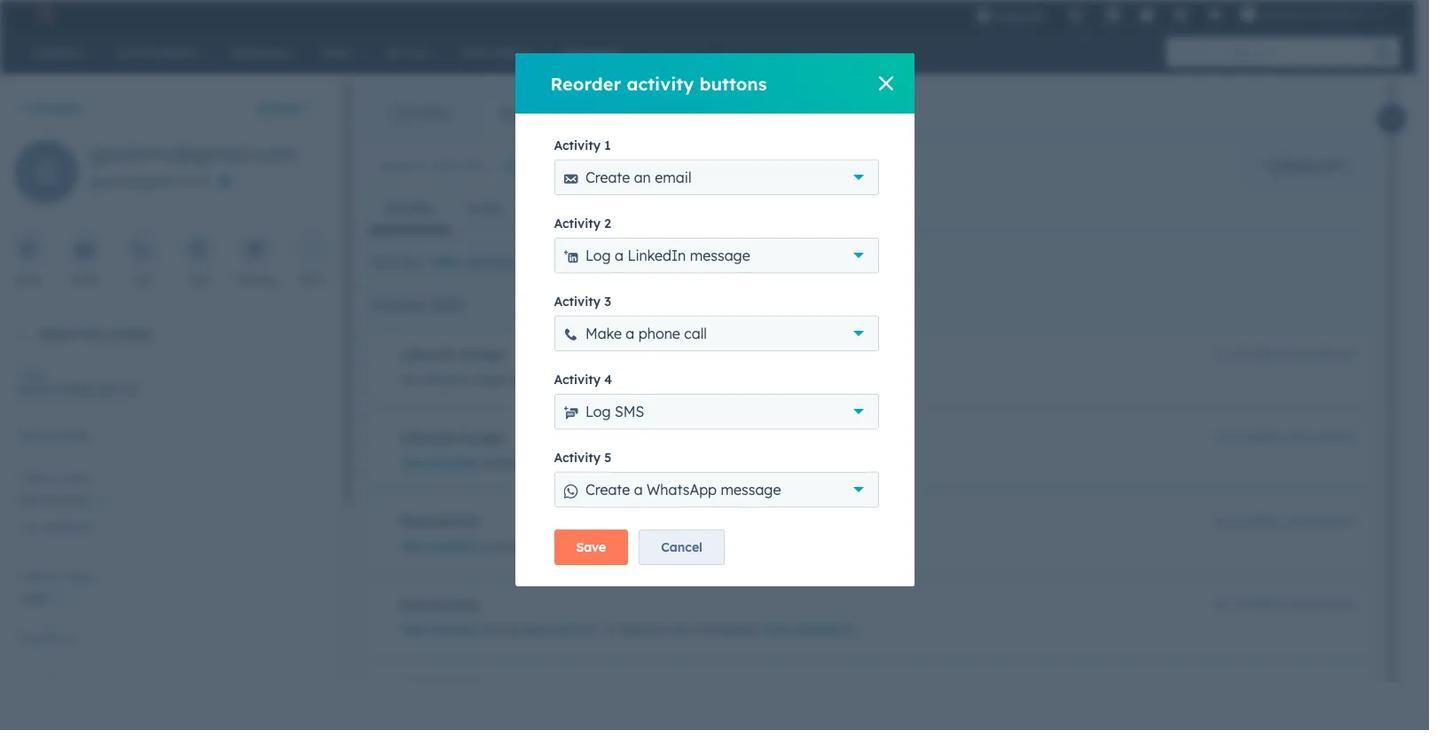 Task type: vqa. For each thing, say whether or not it's contained in the screenshot.
first Deal activity element from the bottom of the October 2023 FEED
yes



Task type: describe. For each thing, give the bounding box(es) containing it.
about this contact button
[[0, 311, 322, 358]]

tasks button
[[658, 187, 725, 230]]

menu containing apoptosis studios 2
[[966, 0, 1395, 35]]

october 2023
[[372, 296, 462, 314]]

2 horizontal spatial stage
[[606, 455, 639, 471]]

search image
[[1375, 44, 1391, 60]]

1 change from the top
[[459, 347, 504, 363]]

note
[[16, 273, 40, 287]]

collapse
[[1268, 158, 1320, 174]]

2 lifecycle change element from the top
[[368, 413, 1371, 490]]

create for create a whatsapp message
[[586, 481, 630, 499]]

calling icon image
[[1068, 9, 1084, 25]]

apoptosis studios 2 button
[[1230, 0, 1395, 28]]

settings link
[[1163, 0, 1200, 28]]

link opens in a new window image for first lord link from the top of the october 2023 feed
[[584, 538, 596, 559]]

the lifecycle stage for this contact was updated to
[[400, 372, 699, 388]]

an
[[634, 169, 651, 186]]

deal activity for oct 19, 2023 at 11:42 am edt
[[400, 597, 480, 613]]

oct 19, 2023 at 11:47 am edt for first "lifecycle change" element from the top
[[1213, 348, 1357, 361]]

last
[[18, 521, 39, 534]]

1 vertical spatial view
[[704, 539, 734, 555]]

activity button
[[368, 187, 450, 230]]

activity 4
[[554, 372, 612, 388]]

legal
[[18, 681, 45, 694]]

0 horizontal spatial lifecycle
[[425, 372, 471, 388]]

oct 19, 2023 at 11:43 am edt
[[1213, 515, 1357, 528]]

deal
[[524, 622, 549, 638]]

log a linkedin message button
[[554, 238, 879, 273]]

Search HubSpot search field
[[1167, 37, 1384, 67]]

tara schultz image
[[1241, 6, 1257, 22]]

number
[[52, 429, 91, 443]]

activity for create a whatsapp message
[[554, 450, 601, 466]]

1 vertical spatial gawain1@gmail.com
[[89, 173, 210, 189]]

3 deal activity from the top
[[400, 681, 480, 697]]

overview link
[[369, 91, 474, 134]]

3
[[604, 294, 611, 310]]

1 am from the top
[[1318, 348, 1334, 361]]

0 horizontal spatial stage
[[64, 570, 93, 583]]

whatsapp
[[647, 481, 717, 499]]

overview
[[394, 105, 449, 121]]

data
[[200, 681, 224, 694]]

email for email gawain1@gmail.com
[[18, 367, 46, 381]]

was
[[604, 372, 627, 388]]

create for create an email
[[586, 169, 630, 186]]

1 vertical spatial details
[[738, 539, 780, 555]]

view details for bottommost view details link
[[764, 622, 839, 638]]

reorder
[[551, 72, 621, 94]]

tara schultz for oct 19, 2023 at 11:42 am edt
[[400, 622, 477, 638]]

0 horizontal spatial 2
[[604, 216, 611, 232]]

0 vertical spatial .
[[780, 455, 783, 471]]

calls button
[[595, 187, 658, 230]]

1 deal activity element from the top
[[368, 497, 1371, 573]]

2 vertical spatial contact
[[687, 455, 732, 471]]

save button
[[554, 530, 628, 565]]

2 lifecycle change from the top
[[400, 430, 504, 446]]

a for log
[[615, 247, 624, 264]]

studios
[[1318, 7, 1359, 21]]

contact owner
[[18, 472, 91, 485]]

filter for filter by:
[[372, 255, 401, 271]]

2 vertical spatial gawain1@gmail.com
[[18, 381, 139, 397]]

contract
[[619, 539, 669, 555]]

1 lord link from the top
[[553, 538, 600, 559]]

users
[[614, 255, 647, 271]]

activity for log a linkedin message
[[554, 216, 601, 232]]

more
[[299, 273, 325, 287]]

tasks
[[676, 201, 707, 216]]

notifications button
[[1200, 0, 1230, 28]]

edt for first deal activity element
[[1337, 515, 1357, 528]]

to up log sms popup button
[[683, 372, 695, 388]]

all users
[[595, 255, 647, 271]]

0 horizontal spatial for
[[77, 681, 92, 694]]

meeting image
[[247, 242, 263, 259]]

basis
[[48, 681, 74, 694]]

link opens in a new window image inside "lifecycle change" element
[[865, 458, 877, 471]]

contacted
[[42, 521, 93, 534]]

2 vertical spatial details
[[798, 622, 839, 638]]

2 change from the top
[[459, 430, 504, 446]]

to left appointment
[[603, 622, 615, 638]]

link opens in a new window image for view details link in "lifecycle change" element
[[865, 454, 877, 476]]

october 2023 feed
[[354, 134, 1385, 730]]

phone
[[639, 325, 680, 342]]

appointment
[[619, 622, 695, 638]]

activities
[[499, 105, 556, 121]]

calls
[[612, 201, 640, 216]]

0 vertical spatial details
[[820, 455, 862, 471]]

all users button
[[583, 245, 671, 280]]

deal for oct 19, 2023 at 11:42 am edt
[[400, 597, 429, 613]]

email
[[655, 169, 692, 186]]

activity for log sms
[[554, 372, 601, 388]]

reorder activity buttons
[[551, 72, 767, 94]]

link opens in a new window image for bottommost view details link
[[843, 621, 855, 642]]

11:47 for second "lifecycle change" element from the top of the october 2023 feed
[[1291, 431, 1315, 445]]

last contacted
[[18, 521, 93, 534]]

0 vertical spatial for
[[511, 372, 528, 388]]

status
[[46, 632, 77, 645]]

hubspot image
[[32, 4, 53, 25]]

activity 5
[[554, 450, 612, 466]]

scheduled
[[698, 622, 758, 638]]

settings image
[[1173, 8, 1189, 24]]

edt for 2nd deal activity element
[[1337, 598, 1357, 611]]

more image
[[304, 242, 320, 259]]

2 vertical spatial view
[[764, 622, 794, 638]]

close image
[[879, 76, 893, 91]]

create a whatsapp message
[[586, 481, 781, 499]]

deal activity for oct 19, 2023 at 11:43 am edt
[[400, 514, 480, 530]]

11:47 for first "lifecycle change" element from the top
[[1291, 348, 1315, 361]]

navigation containing overview
[[368, 91, 581, 135]]

notes button
[[450, 187, 521, 230]]

4 19, from the top
[[1233, 598, 1247, 611]]

3 19, from the top
[[1233, 515, 1247, 528]]

1 vertical spatial lifecycle
[[556, 455, 602, 471]]

call
[[132, 273, 151, 287]]

filter by:
[[372, 255, 422, 271]]

marketplaces button
[[1095, 0, 1133, 28]]

activity 3
[[554, 294, 611, 310]]

calling icon button
[[1061, 2, 1091, 28]]

marketplaces image
[[1106, 8, 1122, 24]]

owner
[[61, 472, 91, 485]]

. for to appointment scheduled .
[[758, 622, 760, 638]]

lead status
[[18, 632, 77, 645]]

hubspot link
[[21, 4, 67, 25]]

make a phone call button
[[554, 316, 879, 351]]

2 vertical spatial lifecycle
[[18, 570, 61, 583]]

0 vertical spatial view
[[786, 455, 816, 471]]

contact's
[[152, 681, 197, 694]]

2 lord from the top
[[553, 622, 581, 638]]

emails
[[538, 201, 577, 216]]

a for create
[[634, 481, 643, 499]]

4 am from the top
[[1318, 598, 1334, 611]]

Phone number text field
[[18, 427, 322, 462]]

activity 1
[[554, 138, 611, 153]]

the
[[400, 372, 421, 388]]

2 lord link from the top
[[553, 621, 600, 642]]

5
[[604, 450, 612, 466]]

1 vertical spatial view details link
[[704, 539, 798, 555]]

deal for oct 19, 2023 at 11:43 am edt
[[400, 514, 429, 530]]

meeting
[[235, 273, 275, 287]]

3 deal activity element from the top
[[368, 664, 1371, 730]]

tara schultz button
[[18, 483, 322, 512]]

meetings
[[743, 201, 796, 216]]

search button
[[1366, 37, 1400, 67]]

task image
[[190, 242, 206, 259]]

apoptosis studios 2
[[1260, 7, 1368, 21]]

3 am from the top
[[1318, 515, 1334, 528]]

create an email
[[586, 169, 692, 186]]



Task type: locate. For each thing, give the bounding box(es) containing it.
1 horizontal spatial stage
[[475, 372, 508, 388]]

all
[[595, 255, 611, 271]]

1 vertical spatial lifecycle change element
[[368, 413, 1371, 490]]

2 deal activity element from the top
[[368, 580, 1371, 657]]

1 vertical spatial lead
[[18, 590, 47, 606]]

2 vertical spatial tara schultz
[[400, 622, 477, 638]]

2 vertical spatial stage
[[64, 570, 93, 583]]

1 vertical spatial a
[[626, 325, 635, 342]]

0 vertical spatial email
[[71, 273, 99, 287]]

log a linkedin message
[[586, 247, 750, 264]]

call image
[[134, 242, 150, 259]]

gawain1@gmail.com
[[89, 140, 297, 167], [89, 173, 210, 189], [18, 381, 139, 397]]

actions
[[256, 100, 302, 116]]

to left contract
[[603, 539, 615, 555]]

(20/28)
[[517, 255, 562, 271]]

1 vertical spatial view details
[[764, 622, 839, 638]]

by:
[[405, 255, 422, 271]]

stage
[[475, 372, 508, 388], [606, 455, 639, 471], [64, 570, 93, 583]]

1 19, from the top
[[1234, 348, 1247, 361]]

link opens in a new window image
[[865, 458, 877, 471], [584, 621, 596, 642], [584, 625, 596, 638], [843, 625, 855, 638]]

activity up by:
[[386, 201, 433, 216]]

lord left contract
[[553, 539, 581, 555]]

0 vertical spatial view details
[[786, 455, 862, 471]]

all
[[1323, 158, 1338, 174]]

1 11:47 from the top
[[1291, 348, 1315, 361]]

2 deal from the top
[[400, 597, 429, 613]]

log inside popup button
[[586, 247, 611, 264]]

log sms button
[[554, 394, 879, 429]]

3 tara schultz button from the top
[[400, 619, 477, 641]]

1 vertical spatial lord link
[[553, 621, 600, 642]]

1 vertical spatial 2
[[604, 216, 611, 232]]

view details inside deal activity element
[[764, 622, 839, 638]]

1 lord from the top
[[553, 539, 581, 555]]

create down 1
[[586, 169, 630, 186]]

contact down call
[[106, 327, 153, 342]]

4 edt from the top
[[1337, 598, 1357, 611]]

log left users
[[586, 247, 611, 264]]

0 vertical spatial tara schultz
[[18, 492, 88, 508]]

lifecycle change up the
[[400, 347, 504, 363]]

1 vertical spatial deal activity element
[[368, 580, 1371, 657]]

1 horizontal spatial filter
[[430, 255, 462, 271]]

3 edt from the top
[[1337, 515, 1357, 528]]

this
[[80, 327, 103, 342], [531, 372, 552, 388], [663, 455, 683, 471]]

2 vertical spatial tara schultz button
[[400, 619, 477, 641]]

stage down contacted
[[64, 570, 93, 583]]

0 horizontal spatial contact
[[106, 327, 153, 342]]

2 vertical spatial for
[[77, 681, 92, 694]]

Search activities search field
[[368, 148, 532, 184]]

this left activity 4
[[531, 372, 552, 388]]

lead inside october 2023 feed
[[751, 455, 780, 471]]

2 navigation from the top
[[368, 187, 814, 231]]

4
[[604, 372, 612, 388]]

2
[[1362, 7, 1368, 21], [604, 216, 611, 232]]

1 lifecycle change element from the top
[[368, 330, 1371, 406]]

create inside create an email popup button
[[586, 169, 630, 186]]

2 vertical spatial deal
[[400, 681, 429, 697]]

lead up create a whatsapp message popup button on the bottom of the page
[[751, 455, 780, 471]]

0 vertical spatial create
[[586, 169, 630, 186]]

1 horizontal spatial updated
[[630, 372, 680, 388]]

view details for view details link in "lifecycle change" element
[[786, 455, 862, 471]]

tara schultz for oct 19, 2023 at 11:43 am edt
[[400, 539, 477, 555]]

for up whatsapp
[[642, 455, 659, 471]]

activity left 4
[[554, 372, 601, 388]]

the
[[534, 455, 552, 471]]

activity 2
[[554, 216, 611, 232]]

tara schultz updated the lifecycle stage for this contact to lead .
[[400, 455, 786, 471]]

moved for oct 19, 2023 at 11:42 am edt
[[481, 622, 520, 638]]

create inside create a whatsapp message popup button
[[586, 481, 630, 499]]

buttons
[[700, 72, 767, 94]]

2 create from the top
[[586, 481, 630, 499]]

email for email
[[71, 273, 99, 287]]

2 am from the top
[[1318, 431, 1334, 445]]

stage right the
[[475, 372, 508, 388]]

at
[[1277, 348, 1288, 361], [1277, 431, 1288, 445], [1277, 515, 1287, 528], [1277, 598, 1287, 611]]

1 vertical spatial stage
[[606, 455, 639, 471]]

0 vertical spatial stage
[[475, 372, 508, 388]]

0 vertical spatial contact
[[106, 327, 153, 342]]

activity left 3
[[554, 294, 601, 310]]

1 deal from the top
[[400, 514, 429, 530]]

activity for make a phone call
[[554, 294, 601, 310]]

tara
[[400, 455, 428, 471], [18, 492, 43, 508], [400, 539, 428, 555], [400, 622, 428, 638]]

2 vertical spatial lead
[[18, 632, 43, 645]]

activity left 1
[[554, 138, 601, 153]]

details
[[820, 455, 862, 471], [738, 539, 780, 555], [798, 622, 839, 638]]

notes
[[468, 201, 503, 216]]

2 right studios
[[1362, 7, 1368, 21]]

view details
[[786, 455, 862, 471], [764, 622, 839, 638]]

apoptosis
[[1260, 7, 1315, 21]]

2 oct 19, 2023 at 11:47 am edt from the top
[[1213, 431, 1357, 445]]

lifecycle change down the
[[400, 430, 504, 446]]

updated
[[630, 372, 680, 388], [480, 455, 530, 471]]

message right whatsapp
[[721, 481, 781, 499]]

link opens in a new window image inside lord link
[[584, 625, 596, 638]]

3 deal from the top
[[400, 681, 429, 697]]

this inside 'dropdown button'
[[80, 327, 103, 342]]

filter left by:
[[372, 255, 401, 271]]

0 horizontal spatial this
[[80, 327, 103, 342]]

lifecycle
[[400, 347, 455, 363], [400, 430, 455, 446], [18, 570, 61, 583]]

2 horizontal spatial .
[[780, 455, 783, 471]]

make a phone call
[[586, 325, 707, 342]]

change
[[459, 347, 504, 363], [459, 430, 504, 446]]

Last contacted text field
[[18, 531, 322, 560]]

. for to contract sent . view details
[[698, 539, 701, 555]]

tara schultz button for oct 19, 2023 at 11:42 am edt
[[400, 619, 477, 641]]

0 vertical spatial message
[[690, 247, 750, 264]]

1 deal activity from the top
[[400, 514, 480, 530]]

to contract sent . view details
[[603, 539, 780, 555]]

2 inside popup button
[[1362, 7, 1368, 21]]

2 11:47 from the top
[[1291, 431, 1315, 445]]

phone number
[[18, 429, 91, 443]]

filter
[[372, 255, 401, 271], [430, 255, 462, 271]]

this right about
[[80, 327, 103, 342]]

activity left 5
[[554, 450, 601, 466]]

0 vertical spatial this
[[80, 327, 103, 342]]

2 horizontal spatial for
[[642, 455, 659, 471]]

upgrade
[[996, 9, 1046, 23]]

0 vertical spatial lord
[[553, 539, 581, 555]]

activity inside "button"
[[386, 201, 433, 216]]

about
[[39, 327, 76, 342]]

2 tara schultz button from the top
[[400, 536, 477, 557]]

1 vertical spatial tara schultz
[[400, 539, 477, 555]]

help button
[[1133, 0, 1163, 28]]

0 vertical spatial moved
[[481, 539, 520, 555]]

lead left status on the bottom left
[[18, 632, 43, 645]]

october
[[372, 296, 426, 314]]

contacts
[[28, 100, 83, 116]]

0 vertical spatial lifecycle
[[425, 372, 471, 388]]

log left sms
[[586, 403, 611, 421]]

stage down sms
[[606, 455, 639, 471]]

contacts link
[[14, 100, 83, 116]]

activity up all
[[554, 216, 601, 232]]

0 vertical spatial view details link
[[786, 454, 880, 476]]

navigation containing activity
[[368, 187, 814, 231]]

contact inside 'dropdown button'
[[106, 327, 153, 342]]

note image
[[20, 242, 36, 259]]

activity
[[554, 138, 601, 153], [386, 201, 433, 216], [554, 216, 601, 232], [554, 294, 601, 310], [554, 372, 601, 388], [554, 450, 601, 466]]

updated right was
[[630, 372, 680, 388]]

1 vertical spatial log
[[586, 403, 611, 421]]

notifications image
[[1207, 8, 1223, 24]]

lead inside popup button
[[18, 590, 47, 606]]

tara schultz inside popup button
[[18, 492, 88, 508]]

0 vertical spatial tara schultz button
[[400, 453, 477, 474]]

1 vertical spatial oct 19, 2023 at 11:47 am edt
[[1213, 431, 1357, 445]]

activity
[[627, 72, 694, 94], [466, 255, 513, 271], [432, 514, 480, 530], [432, 597, 480, 613], [432, 681, 480, 697]]

0 vertical spatial gawain1@gmail.com
[[89, 140, 297, 167]]

legal basis for processing contact's data
[[18, 681, 224, 694]]

2 horizontal spatial contact
[[687, 455, 732, 471]]

log
[[586, 247, 611, 264], [586, 403, 611, 421]]

1 vertical spatial .
[[698, 539, 701, 555]]

oct 19, 2023 at 11:47 am edt for second "lifecycle change" element from the top of the october 2023 feed
[[1213, 431, 1357, 445]]

1 vertical spatial navigation
[[368, 187, 814, 231]]

2 edt from the top
[[1337, 431, 1357, 445]]

11:42
[[1290, 598, 1315, 611]]

0 vertical spatial log
[[586, 247, 611, 264]]

tara inside popup button
[[18, 492, 43, 508]]

email down email icon
[[71, 273, 99, 287]]

1 horizontal spatial lifecycle
[[556, 455, 602, 471]]

1 vertical spatial email
[[18, 367, 46, 381]]

activity for create an email
[[554, 138, 601, 153]]

log sms
[[586, 403, 644, 421]]

filter activity (20/28)
[[430, 255, 562, 271]]

1 vertical spatial 11:47
[[1291, 431, 1315, 445]]

help image
[[1140, 8, 1156, 24]]

for right basis
[[77, 681, 92, 694]]

2 19, from the top
[[1234, 431, 1247, 445]]

1 tara schultz button from the top
[[400, 453, 477, 474]]

menu
[[966, 0, 1395, 35]]

0 vertical spatial deal activity element
[[368, 497, 1371, 573]]

contact up create a whatsapp message popup button on the bottom of the page
[[687, 455, 732, 471]]

1 filter from the left
[[372, 255, 401, 271]]

a for make
[[626, 325, 635, 342]]

19,
[[1234, 348, 1247, 361], [1234, 431, 1247, 445], [1233, 515, 1247, 528], [1233, 598, 1247, 611]]

tara schultz button for oct 19, 2023 at 11:43 am edt
[[400, 536, 477, 557]]

link opens in a new window image
[[855, 371, 867, 392], [865, 454, 877, 476], [584, 538, 596, 559], [584, 541, 596, 555], [843, 621, 855, 642]]

1 edt from the top
[[1337, 348, 1357, 361]]

2 deal activity from the top
[[400, 597, 480, 613]]

0 vertical spatial a
[[615, 247, 624, 264]]

phone
[[18, 429, 49, 443]]

1 horizontal spatial this
[[531, 372, 552, 388]]

email image
[[77, 242, 93, 259]]

to up create a whatsapp message popup button on the bottom of the page
[[735, 455, 747, 471]]

0 vertical spatial lord link
[[553, 538, 600, 559]]

log for log a linkedin message
[[586, 247, 611, 264]]

message for create a whatsapp message
[[721, 481, 781, 499]]

log for log sms
[[586, 403, 611, 421]]

a right all
[[615, 247, 624, 264]]

lead down lifecycle stage
[[18, 590, 47, 606]]

0 horizontal spatial filter
[[372, 255, 401, 271]]

lord right deal
[[553, 622, 581, 638]]

schultz inside popup button
[[47, 492, 88, 508]]

11:47
[[1291, 348, 1315, 361], [1291, 431, 1315, 445]]

0 vertical spatial updated
[[630, 372, 680, 388]]

1 vertical spatial for
[[642, 455, 659, 471]]

0 horizontal spatial email
[[18, 367, 46, 381]]

cancel button
[[639, 530, 725, 565]]

lifecycle left 5
[[556, 455, 602, 471]]

1 vertical spatial contact
[[556, 372, 600, 388]]

2023
[[430, 296, 462, 314], [1250, 348, 1274, 361], [1250, 431, 1274, 445], [1250, 515, 1274, 528], [1250, 598, 1274, 611]]

email
[[71, 273, 99, 287], [18, 367, 46, 381]]

about this contact
[[39, 327, 153, 342]]

1 oct 19, 2023 at 11:47 am edt from the top
[[1213, 348, 1357, 361]]

create an email button
[[554, 160, 879, 195]]

1 lifecycle change from the top
[[400, 347, 504, 363]]

0 vertical spatial lifecycle change element
[[368, 330, 1371, 406]]

lifecycle change element
[[368, 330, 1371, 406], [368, 413, 1371, 490]]

a left whatsapp
[[634, 481, 643, 499]]

1 vertical spatial create
[[586, 481, 630, 499]]

1 moved from the top
[[481, 539, 520, 555]]

0 vertical spatial deal activity
[[400, 514, 480, 530]]

lead button
[[18, 580, 322, 610]]

view details inside "lifecycle change" element
[[786, 455, 862, 471]]

contact
[[18, 472, 58, 485]]

lord link left contract
[[553, 538, 600, 559]]

caret image
[[14, 332, 25, 337]]

2 filter from the left
[[430, 255, 462, 271]]

log inside popup button
[[586, 403, 611, 421]]

make
[[586, 325, 622, 342]]

1 horizontal spatial for
[[511, 372, 528, 388]]

1 horizontal spatial contact
[[556, 372, 600, 388]]

1 vertical spatial message
[[721, 481, 781, 499]]

1 horizontal spatial 2
[[1362, 7, 1368, 21]]

1 vertical spatial lifecycle change
[[400, 430, 504, 446]]

lifecycle up the
[[400, 347, 455, 363]]

for
[[511, 372, 528, 388], [642, 455, 659, 471], [77, 681, 92, 694]]

edt for second "lifecycle change" element from the top of the october 2023 feed
[[1337, 431, 1357, 445]]

1
[[604, 138, 611, 153]]

0 horizontal spatial updated
[[480, 455, 530, 471]]

tara schultz button inside "lifecycle change" element
[[400, 453, 477, 474]]

sent
[[673, 539, 698, 555]]

create down tara schultz updated the lifecycle stage for this contact to lead .
[[586, 481, 630, 499]]

lifecycle right the
[[425, 372, 471, 388]]

navigation inside october 2023 feed
[[368, 187, 814, 231]]

collapse all
[[1268, 158, 1338, 174]]

navigation
[[368, 91, 581, 135], [368, 187, 814, 231]]

edt for first "lifecycle change" element from the top
[[1337, 348, 1357, 361]]

1 vertical spatial deal
[[400, 597, 429, 613]]

g button
[[14, 140, 78, 210]]

1 vertical spatial this
[[531, 372, 552, 388]]

updated left the
[[480, 455, 530, 471]]

contact
[[106, 327, 153, 342], [556, 372, 600, 388], [687, 455, 732, 471]]

0 vertical spatial change
[[459, 347, 504, 363]]

0 vertical spatial lead
[[751, 455, 780, 471]]

for left activity 4
[[511, 372, 528, 388]]

1 navigation from the top
[[368, 91, 581, 135]]

message for log a linkedin message
[[690, 247, 750, 264]]

1 vertical spatial moved
[[481, 622, 520, 638]]

1 vertical spatial updated
[[480, 455, 530, 471]]

1 log from the top
[[586, 247, 611, 264]]

2 vertical spatial .
[[758, 622, 760, 638]]

0 vertical spatial deal
[[400, 514, 429, 530]]

task
[[187, 273, 209, 287]]

2 log from the top
[[586, 403, 611, 421]]

email down caret icon at the left top of page
[[18, 367, 46, 381]]

lord link right deal
[[553, 621, 600, 642]]

to appointment scheduled .
[[603, 622, 764, 638]]

a right make
[[626, 325, 635, 342]]

oct 19, 2023 at 11:42 am edt
[[1213, 598, 1357, 611]]

1 horizontal spatial email
[[71, 273, 99, 287]]

message down tasks button
[[690, 247, 750, 264]]

2 vertical spatial this
[[663, 455, 683, 471]]

1 vertical spatial lord
[[553, 622, 581, 638]]

0 vertical spatial 2
[[1362, 7, 1368, 21]]

lifecycle down the
[[400, 430, 455, 446]]

lord link
[[553, 538, 600, 559], [553, 621, 600, 642]]

1 vertical spatial deal activity
[[400, 597, 480, 613]]

moved for oct 19, 2023 at 11:43 am edt
[[481, 539, 520, 555]]

1 create from the top
[[586, 169, 630, 186]]

lifecycle for first "lifecycle change" element from the top
[[400, 347, 455, 363]]

email inside email gawain1@gmail.com
[[18, 367, 46, 381]]

0 horizontal spatial .
[[698, 539, 701, 555]]

2 vertical spatial view details link
[[764, 621, 858, 642]]

lead for lead
[[18, 590, 47, 606]]

lifecycle for second "lifecycle change" element from the top of the october 2023 feed
[[400, 430, 455, 446]]

2 left calls
[[604, 216, 611, 232]]

0 vertical spatial navigation
[[368, 91, 581, 135]]

upgrade image
[[976, 8, 992, 24]]

contact left 4
[[556, 372, 600, 388]]

view details link inside "lifecycle change" element
[[786, 454, 880, 476]]

0 vertical spatial lifecycle
[[400, 347, 455, 363]]

filter for filter activity (20/28)
[[430, 255, 462, 271]]

sms
[[615, 403, 644, 421]]

lead for lead status
[[18, 632, 43, 645]]

0 vertical spatial lifecycle change
[[400, 347, 504, 363]]

oct 19, 2023 at 11:47 am edt
[[1213, 348, 1357, 361], [1213, 431, 1357, 445]]

link opens in a new window image inside lord link
[[584, 541, 596, 555]]

1 vertical spatial tara schultz button
[[400, 536, 477, 557]]

filter right by:
[[430, 255, 462, 271]]

call
[[684, 325, 707, 342]]

oct
[[1213, 348, 1231, 361], [1213, 431, 1231, 445], [1213, 515, 1231, 528], [1213, 598, 1231, 611]]

this up whatsapp
[[663, 455, 683, 471]]

2 vertical spatial deal activity element
[[368, 664, 1371, 730]]

2 moved from the top
[[481, 622, 520, 638]]

deal activity element
[[368, 497, 1371, 573], [368, 580, 1371, 657], [368, 664, 1371, 730]]

actions button
[[245, 91, 326, 126]]

0 vertical spatial oct 19, 2023 at 11:47 am edt
[[1213, 348, 1357, 361]]

deal
[[400, 514, 429, 530], [400, 597, 429, 613], [400, 681, 429, 697]]

lifecycle down last
[[18, 570, 61, 583]]

lord
[[553, 539, 581, 555], [553, 622, 581, 638]]

am
[[1318, 348, 1334, 361], [1318, 431, 1334, 445], [1318, 515, 1334, 528], [1318, 598, 1334, 611]]

moved
[[481, 539, 520, 555], [481, 622, 520, 638]]

0 vertical spatial 11:47
[[1291, 348, 1315, 361]]



